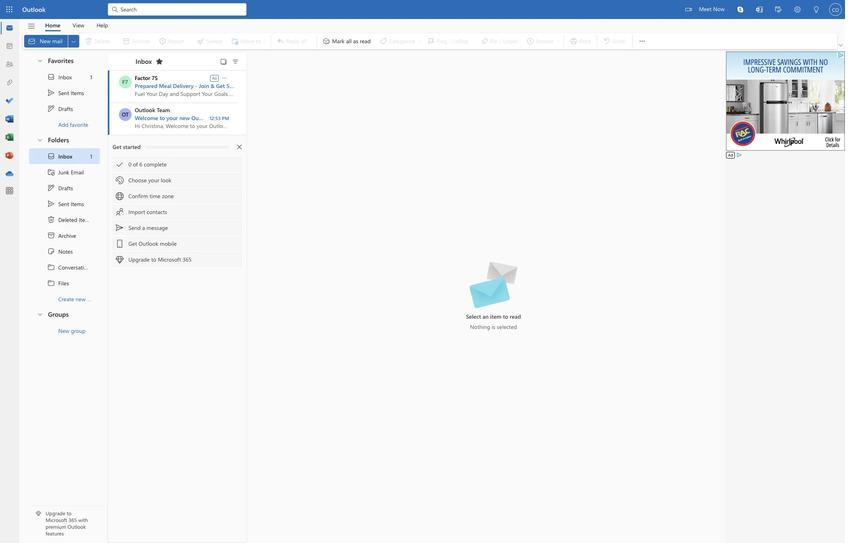 Task type: describe. For each thing, give the bounding box(es) containing it.
 for groups
[[37, 311, 43, 317]]

new group
[[58, 327, 86, 335]]

message list section
[[108, 51, 247, 543]]

help
[[97, 21, 108, 29]]

upgrade for upgrade to microsoft 365 with premium outlook features
[[46, 510, 65, 517]]

time
[[150, 192, 161, 200]]

new inside message list no conversations selected list box
[[180, 114, 190, 122]]

 for 
[[47, 105, 55, 113]]

-
[[195, 82, 197, 90]]

2 sent from the top
[[58, 200, 69, 208]]

outlook team image
[[119, 108, 132, 121]]

mobile
[[160, 240, 177, 247]]


[[237, 145, 242, 150]]

files image
[[6, 79, 13, 87]]

 inside tree
[[47, 200, 55, 208]]

 tree item
[[29, 244, 100, 259]]

outlook inside banner
[[22, 5, 46, 13]]

 button
[[769, 0, 788, 20]]

 for 
[[47, 184, 55, 192]]


[[839, 43, 843, 47]]

 button
[[233, 141, 246, 153]]

to inside select an item to read nothing is selected
[[503, 313, 509, 320]]

 button
[[750, 0, 769, 20]]

microsoft for upgrade to microsoft 365 with premium outlook features
[[46, 517, 67, 524]]

message
[[147, 224, 168, 232]]

 for  files
[[47, 279, 55, 287]]

home
[[45, 21, 60, 29]]

 tree item
[[29, 212, 100, 228]]

microsoft for upgrade to microsoft 365
[[158, 256, 181, 263]]

outlook team
[[135, 106, 170, 114]]

view
[[73, 21, 84, 29]]

folder
[[87, 295, 102, 303]]


[[47, 168, 55, 176]]

welcome to your new outlook.com account
[[135, 114, 246, 122]]

account
[[226, 114, 246, 122]]

outlook down 'send a message'
[[139, 240, 158, 247]]

 tree item for 
[[29, 101, 100, 117]]

2  tree item from the top
[[29, 196, 100, 212]]

6
[[139, 161, 142, 168]]

message list no conversations selected list box
[[108, 71, 247, 543]]


[[220, 58, 227, 65]]

1 vertical spatial ad
[[729, 152, 733, 158]]

more apps image
[[6, 187, 13, 195]]

email
[[71, 168, 84, 176]]


[[27, 22, 35, 30]]

 button
[[807, 0, 826, 20]]

 button for folders
[[33, 132, 46, 147]]

inbox 
[[136, 57, 163, 65]]

favorites tree
[[29, 50, 100, 132]]

 new mail
[[28, 37, 63, 45]]


[[757, 6, 763, 13]]

 search field
[[108, 0, 247, 18]]

ad inside message list no conversations selected list box
[[212, 75, 217, 81]]

2  tree item from the top
[[29, 148, 100, 164]]

upgrade to microsoft 365 with premium outlook features
[[46, 510, 88, 537]]

0 of 6 complete
[[128, 161, 167, 168]]

powerpoint image
[[6, 152, 13, 160]]

mail image
[[6, 24, 13, 32]]

move & delete group
[[24, 33, 269, 49]]


[[776, 6, 782, 13]]

new group tree item
[[29, 323, 100, 339]]

get for get outlook mobile
[[128, 240, 137, 247]]

an
[[483, 313, 489, 320]]

 button
[[23, 19, 39, 33]]


[[155, 58, 163, 65]]

2  from the top
[[47, 152, 55, 160]]

left-rail-appbar navigation
[[2, 19, 17, 183]]

send
[[128, 224, 141, 232]]


[[47, 232, 55, 240]]

notes
[[58, 248, 73, 255]]

 inside favorites tree
[[47, 73, 55, 81]]

groups
[[48, 310, 69, 318]]

 junk email
[[47, 168, 84, 176]]

create new folder tree item
[[29, 291, 102, 307]]

get started
[[113, 143, 141, 151]]

 inside popup button
[[70, 38, 77, 45]]

mark
[[332, 37, 345, 45]]

inbox for second  tree item from the bottom
[[58, 73, 72, 81]]

f7
[[122, 78, 128, 86]]

confirm
[[128, 192, 148, 200]]

mail
[[52, 37, 63, 45]]

 for rightmost  dropdown button
[[639, 37, 647, 45]]

 archive
[[47, 232, 76, 240]]

archive
[[58, 232, 76, 239]]

premium
[[46, 524, 66, 530]]

outlook link
[[22, 0, 46, 19]]

history
[[92, 264, 110, 271]]

delivery
[[173, 82, 194, 90]]

complete
[[144, 161, 167, 168]]

 button
[[68, 35, 79, 48]]

meet now
[[699, 5, 725, 13]]

join
[[199, 82, 209, 90]]

Select a conversation checkbox
[[119, 108, 135, 121]]

upgrade to microsoft 365
[[128, 256, 192, 263]]

people image
[[6, 61, 13, 69]]

a
[[142, 224, 145, 232]]

started
[[123, 143, 141, 151]]

meal
[[159, 82, 171, 90]]

1 for first  tree item from the bottom
[[90, 152, 92, 160]]

onedrive image
[[6, 170, 13, 178]]

conversation
[[58, 264, 90, 271]]

off
[[239, 82, 247, 90]]

with
[[78, 517, 88, 524]]

word image
[[6, 115, 13, 123]]

folders tree item
[[29, 132, 100, 148]]

prepared meal delivery - join & get 50% off
[[135, 82, 247, 90]]

new inside tree item
[[58, 327, 69, 335]]


[[47, 247, 55, 255]]

to for upgrade to microsoft 365 with premium outlook features
[[67, 510, 72, 517]]

 drafts for 
[[47, 184, 73, 192]]

 sent items for 1st  tree item from the top of the page
[[47, 89, 84, 97]]

create new folder
[[58, 295, 102, 303]]

 button for groups
[[33, 307, 46, 322]]

1 horizontal spatial your
[[167, 114, 178, 122]]

factor 75
[[135, 74, 158, 82]]

2 horizontal spatial get
[[216, 82, 225, 90]]

now
[[714, 5, 725, 13]]

calendar image
[[6, 42, 13, 50]]

all
[[346, 37, 352, 45]]

&
[[211, 82, 215, 90]]

75
[[152, 74, 158, 82]]


[[116, 240, 124, 248]]



Task type: locate. For each thing, give the bounding box(es) containing it.
to for upgrade to microsoft 365
[[151, 256, 156, 263]]

0 vertical spatial 
[[639, 37, 647, 45]]

 left groups at the left bottom of page
[[37, 311, 43, 317]]

upgrade right 
[[128, 256, 150, 263]]

deleted
[[58, 216, 77, 223]]

1 vertical spatial 1
[[90, 152, 92, 160]]

0 vertical spatial drafts
[[58, 105, 73, 112]]

2 1 from the top
[[90, 152, 92, 160]]

outlook banner
[[0, 0, 846, 20]]

 button left groups at the left bottom of page
[[33, 307, 46, 322]]

read inside select an item to read nothing is selected
[[510, 313, 521, 320]]

1 horizontal spatial upgrade
[[128, 256, 150, 263]]

select an item to read nothing is selected
[[466, 313, 521, 331]]

prepared
[[135, 82, 158, 90]]

1 horizontal spatial ad
[[729, 152, 733, 158]]

0 horizontal spatial read
[[360, 37, 371, 45]]

factor
[[135, 74, 150, 82]]

inbox
[[136, 57, 152, 65], [58, 73, 72, 81], [58, 152, 73, 160]]

1
[[90, 73, 92, 81], [90, 152, 92, 160]]

add favorite
[[58, 121, 88, 128]]

 tree item up junk
[[29, 148, 100, 164]]

1  sent items from the top
[[47, 89, 84, 97]]

 sent items for second  tree item from the top of the page
[[47, 200, 84, 208]]

is
[[492, 323, 496, 331]]

 inside favorites tree
[[47, 89, 55, 97]]

0 vertical spatial  sent items
[[47, 89, 84, 97]]

 deleted items
[[47, 216, 92, 224]]

2  sent items from the top
[[47, 200, 84, 208]]

 tree item up create
[[29, 275, 100, 291]]

1 vertical spatial get
[[113, 143, 121, 151]]

get right  on the left of page
[[128, 240, 137, 247]]

to right item
[[503, 313, 509, 320]]

 tree item
[[29, 228, 100, 244]]

2 vertical spatial  button
[[33, 307, 46, 322]]

0 vertical spatial  tree item
[[29, 101, 100, 117]]

1 horizontal spatial  button
[[635, 33, 651, 49]]

sent
[[58, 89, 69, 97], [58, 200, 69, 208]]

tree containing 
[[29, 148, 110, 307]]

ad
[[212, 75, 217, 81], [729, 152, 733, 158]]

1  from the top
[[47, 105, 55, 113]]

 down 
[[47, 263, 55, 271]]


[[116, 192, 124, 200]]

ad left set your advertising preferences icon
[[729, 152, 733, 158]]

0 vertical spatial microsoft
[[158, 256, 181, 263]]

inbox up  junk email
[[58, 152, 73, 160]]

0 vertical spatial items
[[71, 89, 84, 97]]

 button inside folders tree item
[[33, 132, 46, 147]]

 down 
[[47, 184, 55, 192]]

items right deleted
[[79, 216, 92, 223]]

1 1 from the top
[[90, 73, 92, 81]]

 inside tree
[[47, 184, 55, 192]]

 down  new mail
[[37, 57, 43, 64]]


[[116, 208, 124, 216]]

group
[[71, 327, 86, 335]]

1  from the top
[[47, 89, 55, 97]]

co image
[[830, 3, 842, 16]]

1  inbox from the top
[[47, 73, 72, 81]]

 tree item for 
[[29, 180, 100, 196]]

new left mail
[[40, 37, 51, 45]]

new left the outlook.com on the left
[[180, 114, 190, 122]]

0 vertical spatial  button
[[635, 33, 651, 49]]

0 horizontal spatial new
[[76, 295, 86, 303]]

upgrade up premium
[[46, 510, 65, 517]]

1 vertical spatial inbox
[[58, 73, 72, 81]]

outlook right premium
[[68, 524, 86, 530]]

microsoft inside message list no conversations selected list box
[[158, 256, 181, 263]]

 drafts inside favorites tree
[[47, 105, 73, 113]]

 tree item down junk
[[29, 180, 100, 196]]

1  tree item from the top
[[29, 259, 110, 275]]

inbox left  button
[[136, 57, 152, 65]]

 tree item
[[29, 164, 100, 180]]

 tree item down notes
[[29, 259, 110, 275]]

home button
[[39, 19, 66, 31]]

0 horizontal spatial 365
[[69, 517, 77, 524]]

 button inside favorites tree item
[[33, 53, 46, 68]]

team
[[157, 106, 170, 114]]

1 vertical spatial new
[[58, 327, 69, 335]]

inbox inside favorites tree
[[58, 73, 72, 81]]

3  button from the top
[[33, 307, 46, 322]]

contacts
[[147, 208, 167, 216]]

welcome
[[135, 114, 158, 122]]

look
[[161, 176, 171, 184]]

 button
[[788, 0, 807, 20]]

 tree item down favorites tree item
[[29, 85, 100, 101]]

tab list
[[39, 19, 114, 31]]

 button inside groups tree item
[[33, 307, 46, 322]]

tree inside application
[[29, 148, 110, 307]]

1 horizontal spatial new
[[180, 114, 190, 122]]

nothing
[[470, 323, 490, 331]]

get for get started
[[113, 143, 121, 151]]

 inbox for first  tree item from the bottom
[[47, 152, 73, 160]]

files
[[58, 279, 69, 287]]

0 vertical spatial new
[[40, 37, 51, 45]]

1 vertical spatial 
[[47, 200, 55, 208]]

tree
[[29, 148, 110, 307]]

1 horizontal spatial get
[[128, 240, 137, 247]]


[[116, 161, 124, 169]]

application containing outlook
[[0, 0, 846, 543]]

0 vertical spatial your
[[167, 114, 178, 122]]

 right mail
[[70, 38, 77, 45]]

1 horizontal spatial new
[[58, 327, 69, 335]]

 sent items up  tree item
[[47, 200, 84, 208]]

sent inside favorites tree
[[58, 89, 69, 97]]

inbox for first  tree item from the bottom
[[58, 152, 73, 160]]

Search for email, meetings, files and more. field
[[120, 5, 242, 13]]

2  button from the top
[[33, 132, 46, 147]]

 button inside message list no conversations selected list box
[[221, 74, 228, 82]]

meet
[[699, 5, 712, 13]]

0 vertical spatial sent
[[58, 89, 69, 97]]

 button
[[218, 56, 229, 67]]

 tree item up deleted
[[29, 196, 100, 212]]

1 vertical spatial  tree item
[[29, 196, 100, 212]]

 for favorites
[[37, 57, 43, 64]]


[[47, 216, 55, 224]]


[[116, 176, 124, 184]]

inbox inside inbox 
[[136, 57, 152, 65]]

0 horizontal spatial microsoft
[[46, 517, 67, 524]]

 sent items
[[47, 89, 84, 97], [47, 200, 84, 208]]

 tree item up add
[[29, 101, 100, 117]]

drafts up add favorite tree item
[[58, 105, 73, 112]]

add
[[58, 121, 68, 128]]

0 vertical spatial 
[[47, 105, 55, 113]]

as
[[353, 37, 359, 45]]

items for 1st  tree item from the top of the page
[[71, 89, 84, 97]]

ot
[[122, 111, 129, 118]]

read for 
[[360, 37, 371, 45]]

 button
[[33, 53, 46, 68], [33, 132, 46, 147], [33, 307, 46, 322]]

new
[[180, 114, 190, 122], [76, 295, 86, 303]]

sent up  tree item
[[58, 200, 69, 208]]

1 vertical spatial your
[[148, 176, 159, 184]]

2 vertical spatial items
[[79, 216, 92, 223]]

application
[[0, 0, 846, 543]]

1  from the top
[[47, 73, 55, 81]]

of
[[133, 161, 138, 168]]

1  tree item from the top
[[29, 85, 100, 101]]

0 vertical spatial 
[[47, 73, 55, 81]]

1 horizontal spatial 365
[[183, 256, 192, 263]]

items inside  deleted items
[[79, 216, 92, 223]]

items for second  tree item from the top of the page
[[71, 200, 84, 208]]

 inbox up junk
[[47, 152, 73, 160]]

to down get outlook mobile
[[151, 256, 156, 263]]

2 drafts from the top
[[58, 184, 73, 192]]

 button
[[153, 55, 166, 68]]

1 vertical spatial  inbox
[[47, 152, 73, 160]]

upgrade
[[128, 256, 150, 263], [46, 510, 65, 517]]

items up the favorite
[[71, 89, 84, 97]]

 button
[[838, 41, 845, 49]]

inbox heading
[[125, 53, 166, 70]]

 for folders
[[37, 137, 43, 143]]

1  button from the top
[[33, 53, 46, 68]]

features
[[46, 530, 64, 537]]


[[323, 37, 331, 45]]

 button left folders
[[33, 132, 46, 147]]

2  drafts from the top
[[47, 184, 73, 192]]

excel image
[[6, 134, 13, 142]]

to down team
[[160, 114, 165, 122]]

 left files at the left bottom
[[47, 279, 55, 287]]

1 vertical spatial  tree item
[[29, 148, 100, 164]]

items for  tree item
[[79, 216, 92, 223]]

0 vertical spatial  inbox
[[47, 73, 72, 81]]

1 sent from the top
[[58, 89, 69, 97]]

0 vertical spatial upgrade
[[128, 256, 150, 263]]

1 horizontal spatial read
[[510, 313, 521, 320]]

0 vertical spatial new
[[180, 114, 190, 122]]

outlook up  button
[[22, 5, 46, 13]]

1 vertical spatial 
[[221, 75, 228, 81]]

 mark all as read
[[323, 37, 371, 45]]

add favorite tree item
[[29, 117, 100, 132]]

 button for favorites
[[33, 53, 46, 68]]

favorites
[[48, 56, 74, 65]]

 tree item
[[29, 69, 100, 85], [29, 148, 100, 164]]

 up ""
[[47, 200, 55, 208]]

drafts for 
[[58, 105, 73, 112]]

junk
[[58, 168, 69, 176]]

new inside tree item
[[76, 295, 86, 303]]

 up 
[[47, 152, 55, 160]]

choose your look
[[128, 176, 171, 184]]

favorites tree item
[[29, 53, 100, 69]]

1 up the  'tree item'
[[90, 152, 92, 160]]

 inbox inside tree
[[47, 152, 73, 160]]

1 vertical spatial upgrade
[[46, 510, 65, 517]]

outlook up welcome at the left top
[[135, 106, 155, 114]]

 button
[[229, 56, 242, 67]]

new inside  new mail
[[40, 37, 51, 45]]

1 vertical spatial  sent items
[[47, 200, 84, 208]]

1 vertical spatial 
[[47, 279, 55, 287]]

drafts down  junk email
[[58, 184, 73, 192]]

0 vertical spatial read
[[360, 37, 371, 45]]


[[47, 105, 55, 113], [47, 184, 55, 192]]

2  inbox from the top
[[47, 152, 73, 160]]

2 vertical spatial get
[[128, 240, 137, 247]]

item
[[490, 313, 502, 320]]

1 vertical spatial microsoft
[[46, 517, 67, 524]]

1  tree item from the top
[[29, 101, 100, 117]]

1  tree item from the top
[[29, 69, 100, 85]]

upgrade inside upgrade to microsoft 365 with premium outlook features
[[46, 510, 65, 517]]

 inside folders tree item
[[37, 137, 43, 143]]

 files
[[47, 279, 69, 287]]

1 horizontal spatial 
[[639, 37, 647, 45]]

 tree item
[[29, 259, 110, 275], [29, 275, 100, 291]]

sent up add
[[58, 89, 69, 97]]

1 vertical spatial drafts
[[58, 184, 73, 192]]

import
[[128, 208, 145, 216]]

0 horizontal spatial your
[[148, 176, 159, 184]]

premium features image
[[36, 511, 41, 517]]

0 vertical spatial  button
[[33, 53, 46, 68]]

 drafts for 
[[47, 105, 73, 113]]

choose
[[128, 176, 147, 184]]

 inbox for second  tree item from the bottom
[[47, 73, 72, 81]]

get
[[216, 82, 225, 90], [113, 143, 121, 151], [128, 240, 137, 247]]

1 vertical spatial sent
[[58, 200, 69, 208]]

drafts for 
[[58, 184, 73, 192]]

1 vertical spatial new
[[76, 295, 86, 303]]

get outlook mobile
[[128, 240, 177, 247]]

1 vertical spatial  button
[[221, 74, 228, 82]]

 inside message list no conversations selected list box
[[221, 75, 228, 81]]

to inside upgrade to microsoft 365 with premium outlook features
[[67, 510, 72, 517]]

create
[[58, 295, 74, 303]]

inbox down favorites tree item
[[58, 73, 72, 81]]

 notes
[[47, 247, 73, 255]]

 up add favorite tree item
[[47, 105, 55, 113]]

your down team
[[167, 114, 178, 122]]

zone
[[162, 192, 174, 200]]

 sent items inside favorites tree
[[47, 89, 84, 97]]

0 vertical spatial 
[[47, 89, 55, 97]]

to do image
[[6, 97, 13, 105]]

1 drafts from the top
[[58, 105, 73, 112]]

1 vertical spatial items
[[71, 200, 84, 208]]

50%
[[227, 82, 237, 90]]

 drafts down junk
[[47, 184, 73, 192]]

 button down  new mail
[[33, 53, 46, 68]]

read up selected
[[510, 313, 521, 320]]

1 vertical spatial read
[[510, 313, 521, 320]]

tab list containing home
[[39, 19, 114, 31]]

2  tree item from the top
[[29, 180, 100, 196]]

1  from the top
[[47, 263, 55, 271]]

drafts inside favorites tree
[[58, 105, 73, 112]]

 drafts up add
[[47, 105, 73, 113]]

ad up &
[[212, 75, 217, 81]]

0 vertical spatial inbox
[[136, 57, 152, 65]]

to left 'with'
[[67, 510, 72, 517]]

1 horizontal spatial microsoft
[[158, 256, 181, 263]]

1 vertical spatial 
[[47, 184, 55, 192]]

get right &
[[216, 82, 225, 90]]

0 horizontal spatial upgrade
[[46, 510, 65, 517]]

items up  deleted items
[[71, 200, 84, 208]]

factor 75 image
[[119, 76, 131, 88]]

 inbox inside favorites tree
[[47, 73, 72, 81]]

 inbox down favorites
[[47, 73, 72, 81]]

microsoft inside upgrade to microsoft 365 with premium outlook features
[[46, 517, 67, 524]]

0 vertical spatial  tree item
[[29, 69, 100, 85]]

new left "folder"
[[76, 295, 86, 303]]

upgrade inside message list no conversations selected list box
[[128, 256, 150, 263]]

get left started
[[113, 143, 121, 151]]

items inside favorites tree
[[71, 89, 84, 97]]

0 horizontal spatial  button
[[221, 74, 228, 82]]

read inside  mark all as read
[[360, 37, 371, 45]]

 down favorites
[[47, 89, 55, 97]]

outlook.com
[[191, 114, 224, 122]]

0 vertical spatial ad
[[212, 75, 217, 81]]

groups tree item
[[29, 307, 100, 323]]

 tree item
[[29, 85, 100, 101], [29, 196, 100, 212]]

 button
[[731, 0, 750, 19]]

0 vertical spatial 
[[47, 263, 55, 271]]

0 vertical spatial get
[[216, 82, 225, 90]]

0 vertical spatial  drafts
[[47, 105, 73, 113]]

to for welcome to your new outlook.com account
[[160, 114, 165, 122]]

read right as
[[360, 37, 371, 45]]

0 vertical spatial 365
[[183, 256, 192, 263]]

365 inside upgrade to microsoft 365 with premium outlook features
[[69, 517, 77, 524]]

 down favorites
[[47, 73, 55, 81]]


[[47, 73, 55, 81], [47, 152, 55, 160]]

12:53 pm
[[210, 115, 229, 121]]

set your advertising preferences image
[[737, 152, 743, 158]]

12:53
[[210, 115, 221, 121]]

1 vertical spatial  tree item
[[29, 180, 100, 196]]

2  tree item from the top
[[29, 275, 100, 291]]

365 for upgrade to microsoft 365 with premium outlook features
[[69, 517, 77, 524]]

 inside favorites tree
[[47, 105, 55, 113]]

1 vertical spatial  button
[[33, 132, 46, 147]]

365 for upgrade to microsoft 365
[[183, 256, 192, 263]]

1 down favorites tree item
[[90, 73, 92, 81]]

tags group
[[319, 33, 563, 49]]

 for  dropdown button inside message list no conversations selected list box
[[221, 75, 228, 81]]

upgrade for upgrade to microsoft 365
[[128, 256, 150, 263]]

your
[[167, 114, 178, 122], [148, 176, 159, 184]]

import contacts
[[128, 208, 167, 216]]

2  from the top
[[47, 279, 55, 287]]

microsoft down mobile
[[158, 256, 181, 263]]

 for  conversation history
[[47, 263, 55, 271]]

 inside favorites tree item
[[37, 57, 43, 64]]

outlook inside upgrade to microsoft 365 with premium outlook features
[[68, 524, 86, 530]]

0 horizontal spatial get
[[113, 143, 121, 151]]

view button
[[67, 19, 90, 31]]

0 horizontal spatial 
[[221, 75, 228, 81]]

1 vertical spatial 
[[47, 152, 55, 160]]

1 inside favorites tree
[[90, 73, 92, 81]]


[[795, 6, 801, 13]]

1 for second  tree item from the bottom
[[90, 73, 92, 81]]

0 horizontal spatial ad
[[212, 75, 217, 81]]

 sent items down favorites tree item
[[47, 89, 84, 97]]

your left look
[[148, 176, 159, 184]]

new left group
[[58, 327, 69, 335]]

selected
[[497, 323, 517, 331]]

0 vertical spatial 1
[[90, 73, 92, 81]]

1 vertical spatial  drafts
[[47, 184, 73, 192]]

1 vertical spatial 365
[[69, 517, 77, 524]]

 conversation history
[[47, 263, 110, 271]]

 tree item down favorites
[[29, 69, 100, 85]]

2 vertical spatial inbox
[[58, 152, 73, 160]]

 inside groups tree item
[[37, 311, 43, 317]]

2  from the top
[[47, 184, 55, 192]]

favorite
[[70, 121, 88, 128]]

read for select
[[510, 313, 521, 320]]


[[70, 38, 77, 45], [37, 57, 43, 64], [37, 137, 43, 143], [37, 311, 43, 317]]

 left folders
[[37, 137, 43, 143]]

 tree item
[[29, 101, 100, 117], [29, 180, 100, 196]]

confirm time zone
[[128, 192, 174, 200]]

365 inside message list no conversations selected list box
[[183, 256, 192, 263]]

microsoft up "features"
[[46, 517, 67, 524]]

0 horizontal spatial new
[[40, 37, 51, 45]]

2  from the top
[[47, 200, 55, 208]]

1  drafts from the top
[[47, 105, 73, 113]]

0 vertical spatial  tree item
[[29, 85, 100, 101]]



Task type: vqa. For each thing, say whether or not it's contained in the screenshot.


